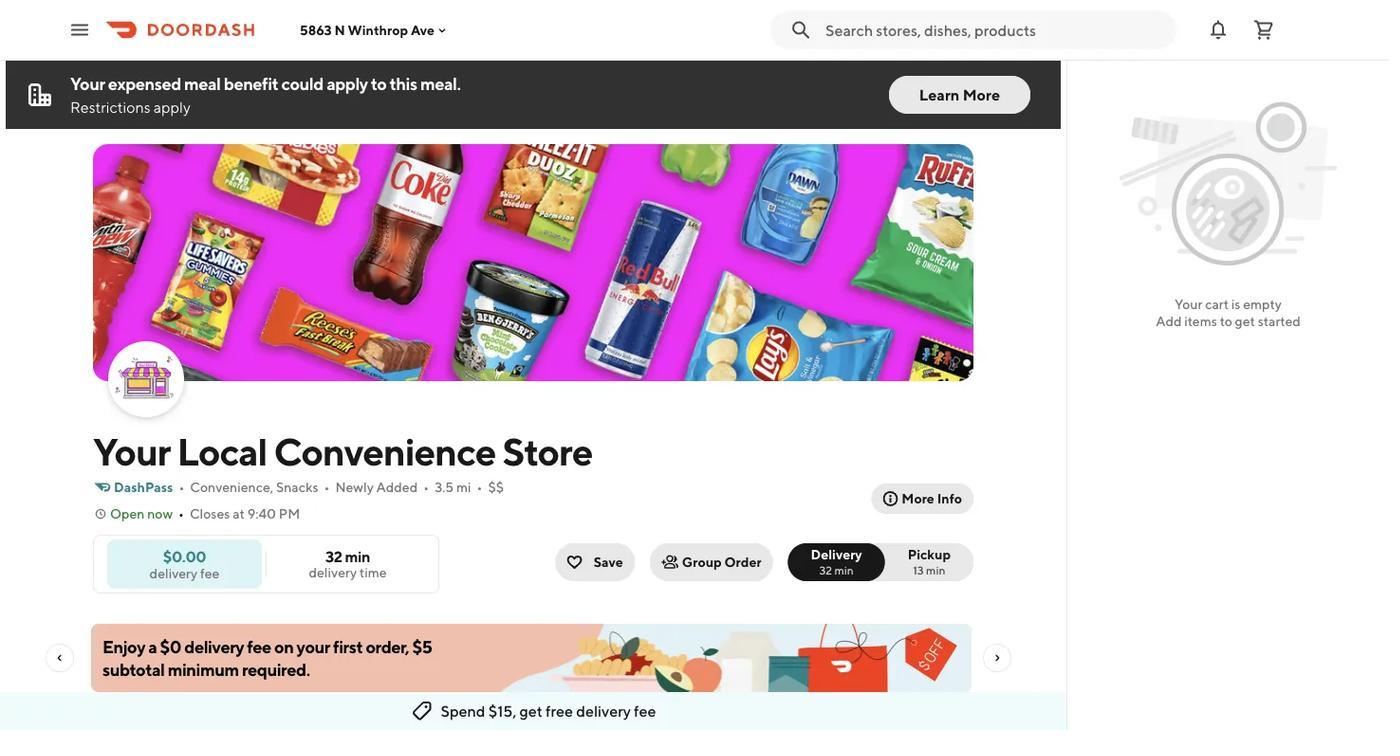 Task type: locate. For each thing, give the bounding box(es) containing it.
1 vertical spatial more
[[902, 491, 935, 507]]

min for pickup
[[926, 564, 946, 577]]

learn more
[[919, 86, 1000, 104]]

to left this
[[371, 73, 387, 93]]

your for cart
[[1175, 297, 1203, 312]]

• right mi
[[477, 480, 482, 495]]

your up restrictions
[[70, 73, 105, 93]]

1 vertical spatial fee
[[247, 637, 271, 657]]

•
[[179, 480, 184, 495], [324, 480, 330, 495], [424, 480, 429, 495], [477, 480, 482, 495], [179, 506, 184, 522]]

your inside the your expensed meal benefit could apply to this meal. restrictions apply
[[70, 73, 105, 93]]

1 vertical spatial to
[[1220, 314, 1233, 329]]

fee inside enjoy a $0 delivery fee on your first order, $5 subtotal minimum required.
[[247, 637, 271, 657]]

at
[[233, 506, 245, 522]]

get down is
[[1235, 314, 1255, 329]]

2 vertical spatial your
[[93, 429, 170, 474]]

group
[[682, 555, 722, 570]]

fee
[[200, 566, 220, 581], [247, 637, 271, 657], [634, 703, 656, 721]]

1 horizontal spatial more
[[963, 86, 1000, 104]]

apply down expensed
[[153, 98, 190, 116]]

pm
[[279, 506, 300, 522]]

1 horizontal spatial min
[[835, 564, 854, 577]]

$$
[[488, 480, 504, 495]]

is
[[1232, 297, 1241, 312]]

min inside the delivery 32 min
[[835, 564, 854, 577]]

closes
[[190, 506, 230, 522]]

your up dashpass
[[93, 429, 170, 474]]

$15,
[[489, 703, 517, 721]]

dashpass
[[114, 480, 173, 495]]

notification bell image
[[1207, 19, 1230, 41]]

delivery inside 32 min delivery time
[[309, 565, 357, 581]]

32 down delivery
[[819, 564, 832, 577]]

restrictions
[[70, 98, 151, 116]]

0 vertical spatial apply
[[327, 73, 368, 93]]

fee down closes
[[200, 566, 220, 581]]

order methods option group
[[788, 544, 974, 582]]

to for apply
[[371, 73, 387, 93]]

3.5
[[435, 480, 454, 495]]

time
[[360, 565, 387, 581]]

0 horizontal spatial fee
[[200, 566, 220, 581]]

1 horizontal spatial get
[[1235, 314, 1255, 329]]

• closes at 9:40 pm
[[179, 506, 300, 522]]

more left info on the bottom right
[[902, 491, 935, 507]]

save button
[[556, 544, 635, 582]]

0 vertical spatial fee
[[200, 566, 220, 581]]

meal.
[[420, 73, 461, 93]]

0 horizontal spatial to
[[371, 73, 387, 93]]

2 horizontal spatial fee
[[634, 703, 656, 721]]

32 min delivery time
[[309, 548, 387, 581]]

• newly added • 3.5 mi • $$
[[324, 480, 504, 495]]

to inside the your expensed meal benefit could apply to this meal. restrictions apply
[[371, 73, 387, 93]]

5863
[[300, 22, 332, 38]]

fee right free at the bottom of page
[[634, 703, 656, 721]]

delivery up minimum
[[184, 637, 244, 657]]

0 horizontal spatial apply
[[153, 98, 190, 116]]

5863 n winthrop ave
[[300, 22, 435, 38]]

now
[[147, 506, 173, 522]]

to down cart
[[1220, 314, 1233, 329]]

$0.00 delivery fee
[[150, 548, 220, 581]]

0 vertical spatial get
[[1235, 314, 1255, 329]]

a
[[148, 637, 157, 657]]

delivery
[[811, 547, 862, 563]]

0 horizontal spatial more
[[902, 491, 935, 507]]

min
[[345, 548, 370, 566], [835, 564, 854, 577], [926, 564, 946, 577]]

delivery
[[309, 565, 357, 581], [150, 566, 198, 581], [184, 637, 244, 657], [576, 703, 631, 721]]

1 horizontal spatial 32
[[819, 564, 832, 577]]

your
[[70, 73, 105, 93], [1175, 297, 1203, 312], [93, 429, 170, 474]]

get left free at the bottom of page
[[520, 703, 543, 721]]

min down delivery
[[835, 564, 854, 577]]

apply right could
[[327, 73, 368, 93]]

more
[[963, 86, 1000, 104], [902, 491, 935, 507]]

0 horizontal spatial get
[[520, 703, 543, 721]]

learn
[[919, 86, 960, 104]]

fee inside $0.00 delivery fee
[[200, 566, 220, 581]]

apply
[[327, 73, 368, 93], [153, 98, 190, 116]]

your local convenience store
[[93, 429, 593, 474]]

enjoy a $0 delivery fee on your first order, $5 subtotal minimum required.
[[102, 637, 432, 680]]

32
[[326, 548, 342, 566], [819, 564, 832, 577]]

1 vertical spatial get
[[520, 703, 543, 721]]

more inside 'button'
[[902, 491, 935, 507]]

local
[[177, 429, 267, 474]]

min down newly
[[345, 548, 370, 566]]

0 vertical spatial more
[[963, 86, 1000, 104]]

0 horizontal spatial 32
[[326, 548, 342, 566]]

• left newly
[[324, 480, 330, 495]]

min for delivery
[[835, 564, 854, 577]]

pickup
[[908, 547, 951, 563]]

min down pickup
[[926, 564, 946, 577]]

order,
[[366, 637, 409, 657]]

$0
[[160, 637, 181, 657]]

your local convenience store image
[[93, 144, 974, 382], [110, 344, 182, 416]]

snacks
[[276, 480, 318, 495]]

your inside the your cart is empty add items to get started
[[1175, 297, 1203, 312]]

1 vertical spatial your
[[1175, 297, 1203, 312]]

min inside 32 min delivery time
[[345, 548, 370, 566]]

32 inside the delivery 32 min
[[819, 564, 832, 577]]

your up items
[[1175, 297, 1203, 312]]

0 vertical spatial to
[[371, 73, 387, 93]]

benefit
[[224, 73, 278, 93]]

convenience,
[[190, 480, 273, 495]]

Store search: begin typing to search for stores available on DoorDash text field
[[826, 19, 1165, 40]]

1 vertical spatial apply
[[153, 98, 190, 116]]

free
[[546, 703, 573, 721]]

1 horizontal spatial fee
[[247, 637, 271, 657]]

required.
[[242, 660, 310, 680]]

13
[[913, 564, 924, 577]]

delivery 32 min
[[811, 547, 862, 577]]

this
[[390, 73, 417, 93]]

your for expensed
[[70, 73, 105, 93]]

32 left time on the left
[[326, 548, 342, 566]]

delivery down now
[[150, 566, 198, 581]]

delivery left time on the left
[[309, 565, 357, 581]]

to
[[371, 73, 387, 93], [1220, 314, 1233, 329]]

get
[[1235, 314, 1255, 329], [520, 703, 543, 721]]

None radio
[[788, 544, 885, 582], [874, 544, 974, 582], [788, 544, 885, 582], [874, 544, 974, 582]]

more info button
[[872, 484, 974, 514]]

ave
[[411, 22, 435, 38]]

min inside "pickup 13 min"
[[926, 564, 946, 577]]

0 vertical spatial your
[[70, 73, 105, 93]]

enjoy
[[102, 637, 145, 657]]

add
[[1156, 314, 1182, 329]]

2 horizontal spatial min
[[926, 564, 946, 577]]

1 horizontal spatial to
[[1220, 314, 1233, 329]]

0 items, open order cart image
[[1253, 19, 1276, 41]]

0 horizontal spatial min
[[345, 548, 370, 566]]

more right "learn" at the right top
[[963, 86, 1000, 104]]

to inside the your cart is empty add items to get started
[[1220, 314, 1233, 329]]

9:40
[[247, 506, 276, 522]]

fee left on
[[247, 637, 271, 657]]

open now
[[110, 506, 173, 522]]

minimum
[[168, 660, 239, 680]]



Task type: vqa. For each thing, say whether or not it's contained in the screenshot.
favorite
no



Task type: describe. For each thing, give the bounding box(es) containing it.
32 inside 32 min delivery time
[[326, 548, 342, 566]]

to for items
[[1220, 314, 1233, 329]]

info
[[937, 491, 962, 507]]

your
[[297, 637, 330, 657]]

open menu image
[[68, 19, 91, 41]]

$5
[[412, 637, 432, 657]]

group order button
[[650, 544, 773, 582]]

1 horizontal spatial apply
[[327, 73, 368, 93]]

first
[[333, 637, 363, 657]]

learn more button
[[889, 76, 1031, 114]]

• right dashpass
[[179, 480, 184, 495]]

your expensed meal benefit could apply to this meal. restrictions apply
[[70, 73, 461, 116]]

delivery right free at the bottom of page
[[576, 703, 631, 721]]

mi
[[456, 480, 471, 495]]

order
[[725, 555, 762, 570]]

empty
[[1243, 297, 1282, 312]]

expensed
[[108, 73, 181, 93]]

subtotal
[[102, 660, 165, 680]]

cart
[[1205, 297, 1229, 312]]

convenience, snacks
[[190, 480, 318, 495]]

• right now
[[179, 506, 184, 522]]

save
[[594, 555, 623, 570]]

dashpass •
[[114, 480, 184, 495]]

added
[[376, 480, 418, 495]]

meal
[[184, 73, 221, 93]]

your for local
[[93, 429, 170, 474]]

group order
[[682, 555, 762, 570]]

store
[[502, 429, 593, 474]]

5863 n winthrop ave button
[[300, 22, 450, 38]]

winthrop
[[348, 22, 408, 38]]

could
[[281, 73, 324, 93]]

select promotional banner element
[[507, 693, 560, 727]]

get inside the your cart is empty add items to get started
[[1235, 314, 1255, 329]]

2 vertical spatial fee
[[634, 703, 656, 721]]

your cart is empty add items to get started
[[1156, 297, 1301, 329]]

more info
[[902, 491, 962, 507]]

delivery inside $0.00 delivery fee
[[150, 566, 198, 581]]

items
[[1185, 314, 1217, 329]]

open
[[110, 506, 145, 522]]

$0.00
[[163, 548, 206, 566]]

newly
[[335, 480, 374, 495]]

started
[[1258, 314, 1301, 329]]

more inside button
[[963, 86, 1000, 104]]

convenience
[[274, 429, 496, 474]]

spend $15, get free delivery fee
[[441, 703, 656, 721]]

• left "3.5"
[[424, 480, 429, 495]]

spend
[[441, 703, 485, 721]]

delivery inside enjoy a $0 delivery fee on your first order, $5 subtotal minimum required.
[[184, 637, 244, 657]]

n
[[335, 22, 345, 38]]

on
[[274, 637, 294, 657]]

pickup 13 min
[[908, 547, 951, 577]]



